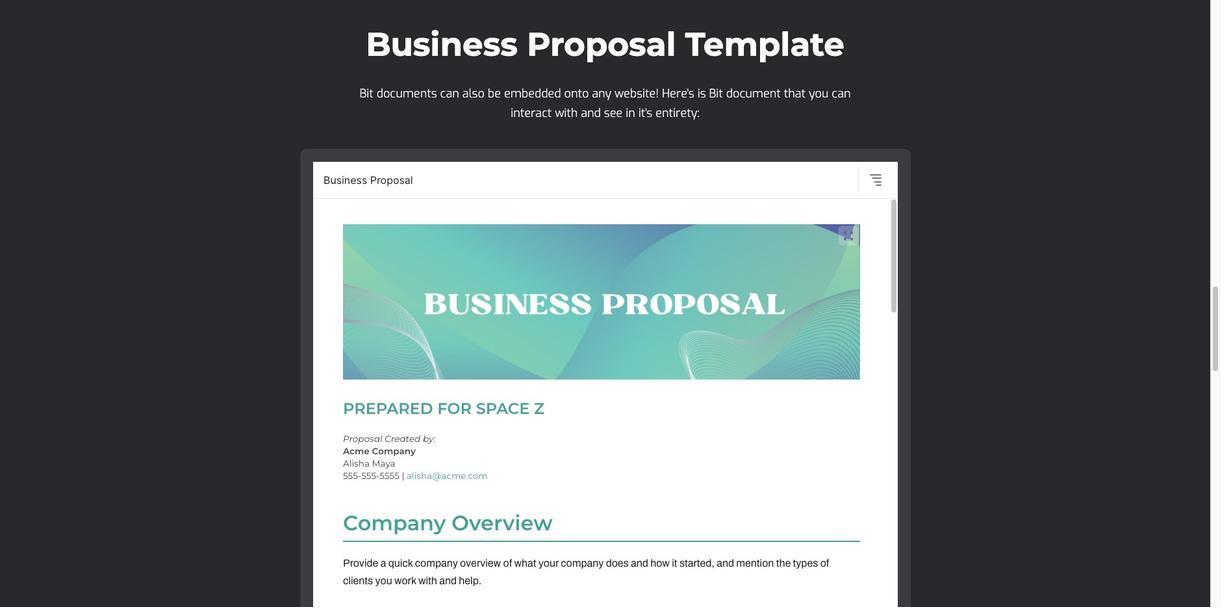 Task type: locate. For each thing, give the bounding box(es) containing it.
can right you
[[832, 86, 851, 102]]

bit right "is"
[[709, 86, 723, 102]]

business
[[366, 25, 518, 65]]

is
[[698, 86, 706, 102]]

0 horizontal spatial can
[[440, 86, 459, 102]]

1 can from the left
[[440, 86, 459, 102]]

interact
[[511, 106, 552, 121]]

it's
[[639, 106, 653, 121]]

can
[[440, 86, 459, 102], [832, 86, 851, 102]]

entirety:
[[656, 106, 700, 121]]

proposal
[[527, 25, 676, 65]]

can left also
[[440, 86, 459, 102]]

documents
[[377, 86, 437, 102]]

business proposal template
[[366, 25, 845, 65]]

bit left documents on the top left
[[360, 86, 374, 102]]

1 horizontal spatial bit
[[709, 86, 723, 102]]

bit
[[360, 86, 374, 102], [709, 86, 723, 102]]

onto
[[564, 86, 589, 102]]

2 can from the left
[[832, 86, 851, 102]]

template
[[685, 25, 845, 65]]

1 horizontal spatial can
[[832, 86, 851, 102]]

website!
[[615, 86, 659, 102]]

0 horizontal spatial bit
[[360, 86, 374, 102]]



Task type: describe. For each thing, give the bounding box(es) containing it.
also
[[462, 86, 485, 102]]

you
[[809, 86, 829, 102]]

see
[[604, 106, 623, 121]]

here's
[[662, 86, 695, 102]]

embedded
[[504, 86, 561, 102]]

in
[[626, 106, 635, 121]]

document
[[726, 86, 781, 102]]

2 bit from the left
[[709, 86, 723, 102]]

with
[[555, 106, 578, 121]]

that
[[784, 86, 806, 102]]

any
[[592, 86, 612, 102]]

and
[[581, 106, 601, 121]]

1 bit from the left
[[360, 86, 374, 102]]

be
[[488, 86, 501, 102]]

bit documents can also be embedded onto any website! here's is bit document that you can interact with and see in it's entirety:
[[360, 86, 851, 121]]



Task type: vqa. For each thing, say whether or not it's contained in the screenshot.
second Bit from left
yes



